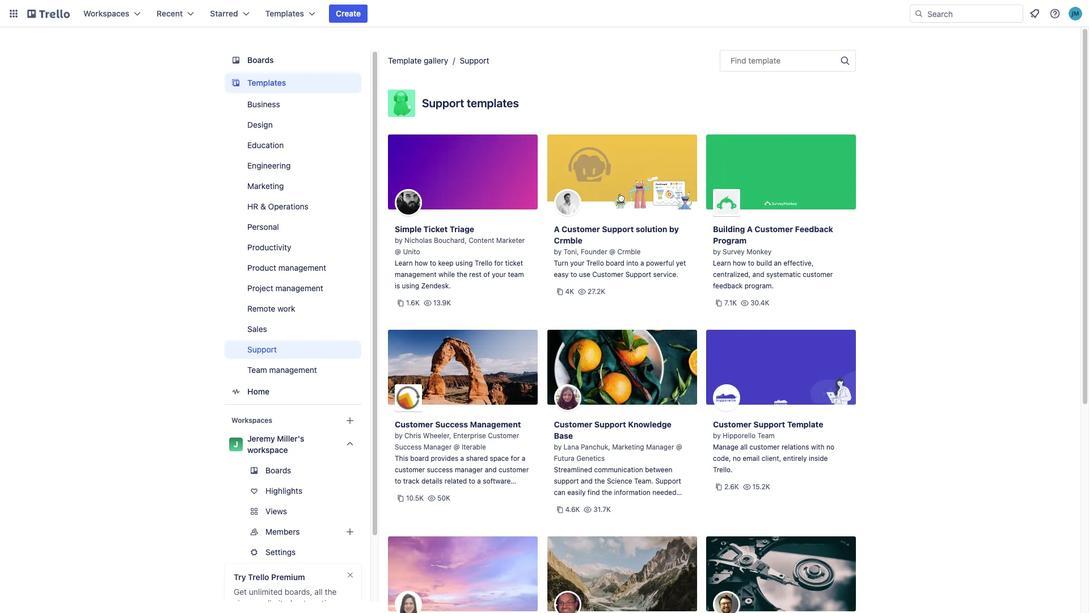 Task type: locate. For each thing, give the bounding box(es) containing it.
create
[[336, 9, 361, 18]]

crmble up 'into'
[[618, 248, 641, 256]]

2 forward image from the top
[[359, 546, 373, 559]]

1 horizontal spatial using
[[456, 259, 473, 267]]

0 horizontal spatial support link
[[225, 341, 362, 359]]

base
[[554, 431, 573, 441]]

monkey
[[747, 248, 772, 256]]

2 vertical spatial team
[[672, 500, 689, 508]]

customer up base
[[554, 420, 593, 429]]

0 horizontal spatial board
[[411, 454, 429, 463]]

by down base
[[554, 443, 562, 451]]

members
[[266, 527, 300, 536]]

1 vertical spatial forward image
[[359, 546, 373, 559]]

the left rest
[[457, 270, 468, 279]]

&
[[261, 202, 266, 211]]

1 vertical spatial is
[[598, 511, 603, 519]]

by up the turn
[[554, 248, 562, 256]]

1 vertical spatial crmble
[[618, 248, 641, 256]]

using
[[456, 259, 473, 267], [402, 282, 420, 290]]

trello right try
[[248, 572, 269, 582]]

0 horizontal spatial all
[[315, 587, 323, 597]]

1 horizontal spatial all
[[741, 443, 748, 451]]

into
[[627, 259, 639, 267]]

the inside simple ticket triage by nicholas bouchard, content marketer @ unito learn how to keep using trello for ticket management while the rest of your team is using zendesk.
[[457, 270, 468, 279]]

by inside customer support template by hipporello team manage all customer relations with no code, no email client, entirely inside trello.
[[714, 431, 721, 440]]

inside
[[809, 454, 828, 463]]

support up hipporello
[[754, 420, 786, 429]]

@ inside customer support knowledge base by lana panchuk, marketing manager @ futura genetics streamlined communication between support and the science team. support can easily find the information needed and submit a request to the science team in case there is a necessity.
[[677, 443, 683, 451]]

views link
[[225, 502, 373, 521]]

a right 'into'
[[641, 259, 645, 267]]

template left gallery
[[388, 56, 422, 65]]

education link
[[225, 136, 362, 154]]

boards
[[248, 55, 274, 65], [266, 465, 291, 475]]

support up 'panchuk,'
[[595, 420, 627, 429]]

0 vertical spatial team
[[248, 365, 267, 375]]

settings link
[[225, 543, 373, 561]]

boards link up highlights link
[[225, 462, 362, 480]]

2 learn from the left
[[714, 259, 732, 267]]

workspace
[[248, 445, 288, 455]]

settings
[[266, 547, 296, 557]]

customer inside customer support template by hipporello team manage all customer relations with no code, no email client, entirely inside trello.
[[714, 420, 752, 429]]

templates right the starred popup button
[[265, 9, 304, 18]]

the inside try trello premium get unlimited boards, all the views, unlimited automation, and more.
[[325, 587, 337, 597]]

design link
[[225, 116, 362, 134]]

a down manager
[[478, 477, 481, 485]]

0 horizontal spatial template
[[388, 56, 422, 65]]

try
[[234, 572, 246, 582]]

0 horizontal spatial trello
[[248, 572, 269, 582]]

create button
[[329, 5, 368, 23]]

the up request
[[602, 488, 613, 497]]

0 horizontal spatial for
[[495, 259, 504, 267]]

0 horizontal spatial how
[[415, 259, 428, 267]]

project
[[248, 283, 273, 293]]

science down needed
[[645, 500, 670, 508]]

management up home link
[[269, 365, 317, 375]]

1 how from the left
[[415, 259, 428, 267]]

to left track
[[395, 477, 402, 485]]

trello.
[[714, 465, 733, 474]]

easy
[[554, 270, 569, 279]]

1 vertical spatial unlimited
[[259, 598, 292, 608]]

1 boards link from the top
[[225, 50, 362, 70]]

management down unito
[[395, 270, 437, 279]]

customer up hipporello
[[714, 420, 752, 429]]

0 vertical spatial science
[[607, 477, 633, 485]]

product management link
[[225, 259, 362, 277]]

trello
[[475, 259, 493, 267], [587, 259, 604, 267], [248, 572, 269, 582]]

customer inside 'building a customer feedback program by survey monkey learn how to build an effective, centralized, and systematic customer feedback program.'
[[803, 270, 834, 279]]

1 learn from the left
[[395, 259, 413, 267]]

2 manager from the left
[[647, 443, 675, 451]]

boards for views
[[266, 465, 291, 475]]

of
[[484, 270, 490, 279]]

2 a from the left
[[748, 224, 753, 234]]

forward image inside views link
[[359, 505, 373, 518]]

customer
[[803, 270, 834, 279], [750, 443, 780, 451], [395, 465, 425, 474], [499, 465, 529, 474]]

1 manager from the left
[[424, 443, 452, 451]]

0 horizontal spatial using
[[402, 282, 420, 290]]

and inside 'building a customer feedback program by survey monkey learn how to build an effective, centralized, and systematic customer feedback program.'
[[753, 270, 765, 279]]

management for product management
[[279, 263, 326, 272]]

1 horizontal spatial trello
[[475, 259, 493, 267]]

board left 'into'
[[606, 259, 625, 267]]

2 how from the left
[[733, 259, 747, 267]]

0 vertical spatial boards link
[[225, 50, 362, 70]]

0 vertical spatial crmble
[[554, 236, 583, 245]]

@ inside customer success management by chris wheeler, enterprise customer success manager @ iterable this board provides a shared space for a customer success manager and customer to track details related to a software deployment.
[[454, 443, 460, 451]]

@ left manage
[[677, 443, 683, 451]]

workspaces
[[83, 9, 129, 18], [232, 416, 272, 425]]

0 horizontal spatial learn
[[395, 259, 413, 267]]

trello up of
[[475, 259, 493, 267]]

to up necessity. at right bottom
[[624, 500, 630, 508]]

2 boards link from the top
[[225, 462, 362, 480]]

and inside try trello premium get unlimited boards, all the views, unlimited automation, and more.
[[234, 610, 248, 613]]

to left build
[[749, 259, 755, 267]]

template board image
[[229, 76, 243, 90]]

turn
[[554, 259, 569, 267]]

boards link up templates link
[[225, 50, 362, 70]]

using up 1.6k
[[402, 282, 420, 290]]

a up manager
[[461, 454, 464, 463]]

success up the wheeler,
[[436, 420, 468, 429]]

science
[[607, 477, 633, 485], [645, 500, 670, 508]]

1 horizontal spatial board
[[606, 259, 625, 267]]

1 horizontal spatial learn
[[714, 259, 732, 267]]

boards link for views
[[225, 462, 362, 480]]

1 vertical spatial science
[[645, 500, 670, 508]]

1 horizontal spatial team
[[672, 500, 689, 508]]

founder
[[581, 248, 608, 256]]

1 vertical spatial for
[[511, 454, 520, 463]]

management inside product management "link"
[[279, 263, 326, 272]]

0 horizontal spatial no
[[733, 454, 741, 463]]

2 horizontal spatial trello
[[587, 259, 604, 267]]

team inside customer support template by hipporello team manage all customer relations with no code, no email client, entirely inside trello.
[[758, 431, 775, 440]]

support down sales
[[248, 345, 277, 354]]

1 horizontal spatial no
[[827, 443, 835, 451]]

0 vertical spatial unlimited
[[249, 587, 283, 597]]

@
[[395, 248, 401, 256], [610, 248, 616, 256], [454, 443, 460, 451], [677, 443, 683, 451]]

for
[[495, 259, 504, 267], [511, 454, 520, 463]]

learn down unito
[[395, 259, 413, 267]]

2 horizontal spatial team
[[758, 431, 775, 440]]

0 vertical spatial is
[[395, 282, 400, 290]]

1 vertical spatial team
[[758, 431, 775, 440]]

your
[[571, 259, 585, 267], [492, 270, 506, 279]]

team up client,
[[758, 431, 775, 440]]

forward image
[[359, 505, 373, 518], [359, 546, 373, 559]]

0 horizontal spatial workspaces
[[83, 9, 129, 18]]

@ right founder
[[610, 248, 616, 256]]

1 horizontal spatial workspaces
[[232, 416, 272, 425]]

1 a from the left
[[554, 224, 560, 234]]

no right the with
[[827, 443, 835, 451]]

0 horizontal spatial is
[[395, 282, 400, 290]]

customer up chris
[[395, 420, 434, 429]]

support link
[[460, 56, 490, 65], [225, 341, 362, 359]]

manager up between
[[647, 443, 675, 451]]

all up automation,
[[315, 587, 323, 597]]

success down chris
[[395, 443, 422, 451]]

client,
[[762, 454, 782, 463]]

to inside 'building a customer feedback program by survey monkey learn how to build an effective, centralized, and systematic customer feedback program.'
[[749, 259, 755, 267]]

product management
[[248, 263, 326, 272]]

to down manager
[[469, 477, 476, 485]]

to left use
[[571, 270, 578, 279]]

a
[[641, 259, 645, 267], [461, 454, 464, 463], [522, 454, 526, 463], [478, 477, 481, 485], [592, 500, 596, 508], [605, 511, 608, 519]]

boards up 'highlights'
[[266, 465, 291, 475]]

by left the survey
[[714, 248, 721, 256]]

@ up provides
[[454, 443, 460, 451]]

Find template field
[[720, 50, 857, 72]]

0 horizontal spatial your
[[492, 270, 506, 279]]

management down product management "link"
[[276, 283, 323, 293]]

support inside support link
[[248, 345, 277, 354]]

templates up "business"
[[248, 78, 286, 87]]

forward image down forward icon
[[359, 546, 373, 559]]

1.6k
[[406, 299, 420, 307]]

the
[[457, 270, 468, 279], [595, 477, 605, 485], [602, 488, 613, 497], [632, 500, 643, 508], [325, 587, 337, 597]]

1 horizontal spatial a
[[748, 224, 753, 234]]

customer success management by chris wheeler, enterprise customer success manager @ iterable this board provides a shared space for a customer success manager and customer to track details related to a software deployment.
[[395, 420, 529, 497]]

to left the keep
[[430, 259, 437, 267]]

nicholas bouchard, content marketer @ unito image
[[395, 189, 422, 216]]

team management
[[248, 365, 317, 375]]

template up relations
[[788, 420, 824, 429]]

0 notifications image
[[1029, 7, 1042, 20]]

the down information at bottom
[[632, 500, 643, 508]]

engineering
[[248, 161, 291, 170]]

0 horizontal spatial team
[[248, 365, 267, 375]]

forward image up forward icon
[[359, 505, 373, 518]]

no left the email
[[733, 454, 741, 463]]

1 horizontal spatial for
[[511, 454, 520, 463]]

1 vertical spatial using
[[402, 282, 420, 290]]

needed
[[653, 488, 677, 497]]

0 vertical spatial marketing
[[248, 181, 284, 191]]

management inside team management link
[[269, 365, 317, 375]]

for right space
[[511, 454, 520, 463]]

1 horizontal spatial support link
[[460, 56, 490, 65]]

highlights
[[266, 486, 303, 496]]

templates inside popup button
[[265, 9, 304, 18]]

success
[[436, 420, 468, 429], [395, 443, 422, 451]]

management inside project management link
[[276, 283, 323, 293]]

0 vertical spatial your
[[571, 259, 585, 267]]

remote work link
[[225, 300, 362, 318]]

0 horizontal spatial success
[[395, 443, 422, 451]]

and up software
[[485, 465, 497, 474]]

zendesk.
[[422, 282, 451, 290]]

how down unito
[[415, 259, 428, 267]]

@ left unito
[[395, 248, 401, 256]]

by up manage
[[714, 431, 721, 440]]

views
[[266, 506, 287, 516]]

board inside a customer support solution by crmble by toni, founder @ crmble turn your trello board into a powerful yet easy to use customer support service.
[[606, 259, 625, 267]]

trello down founder
[[587, 259, 604, 267]]

board right this
[[411, 454, 429, 463]]

manager down the wheeler,
[[424, 443, 452, 451]]

@ inside simple ticket triage by nicholas bouchard, content marketer @ unito learn how to keep using trello for ticket management while the rest of your team is using zendesk.
[[395, 248, 401, 256]]

support inside customer support template by hipporello team manage all customer relations with no code, no email client, entirely inside trello.
[[754, 420, 786, 429]]

customer up client,
[[750, 443, 780, 451]]

for left the ticket
[[495, 259, 504, 267]]

0 vertical spatial boards
[[248, 55, 274, 65]]

is right there
[[598, 511, 603, 519]]

operations
[[268, 202, 309, 211]]

1 vertical spatial all
[[315, 587, 323, 597]]

crmble up toni, at the right top of page
[[554, 236, 583, 245]]

1 horizontal spatial manager
[[647, 443, 675, 451]]

0 vertical spatial templates
[[265, 9, 304, 18]]

0 vertical spatial for
[[495, 259, 504, 267]]

gallery
[[424, 56, 449, 65]]

1 horizontal spatial marketing
[[613, 443, 645, 451]]

1 horizontal spatial your
[[571, 259, 585, 267]]

a inside a customer support solution by crmble by toni, founder @ crmble turn your trello board into a powerful yet easy to use customer support service.
[[554, 224, 560, 234]]

a
[[554, 224, 560, 234], [748, 224, 753, 234]]

premium
[[271, 572, 305, 582]]

0 horizontal spatial a
[[554, 224, 560, 234]]

customer down effective,
[[803, 270, 834, 279]]

team down needed
[[672, 500, 689, 508]]

unito
[[403, 248, 420, 256]]

template gallery link
[[388, 56, 449, 65]]

1 horizontal spatial template
[[788, 420, 824, 429]]

and down the views,
[[234, 610, 248, 613]]

more.
[[250, 610, 271, 613]]

customer
[[562, 224, 601, 234], [755, 224, 794, 234], [593, 270, 624, 279], [395, 420, 434, 429], [554, 420, 593, 429], [714, 420, 752, 429], [488, 431, 520, 440]]

science down communication
[[607, 477, 633, 485]]

to
[[430, 259, 437, 267], [749, 259, 755, 267], [571, 270, 578, 279], [395, 477, 402, 485], [469, 477, 476, 485], [624, 500, 630, 508]]

marketing up communication
[[613, 443, 645, 451]]

support right gallery
[[460, 56, 490, 65]]

design
[[248, 120, 273, 129]]

project management
[[248, 283, 323, 293]]

try trello premium get unlimited boards, all the views, unlimited automation, and more.
[[234, 572, 338, 613]]

Search field
[[924, 5, 1023, 22]]

management
[[470, 420, 521, 429]]

by left chris
[[395, 431, 403, 440]]

all inside customer support template by hipporello team manage all customer relations with no code, no email client, entirely inside trello.
[[741, 443, 748, 451]]

1 vertical spatial board
[[411, 454, 429, 463]]

service.
[[654, 270, 679, 279]]

workspaces button
[[77, 5, 148, 23]]

crmble
[[554, 236, 583, 245], [618, 248, 641, 256]]

1 vertical spatial your
[[492, 270, 506, 279]]

0 vertical spatial workspaces
[[83, 9, 129, 18]]

1 vertical spatial boards
[[266, 465, 291, 475]]

template
[[388, 56, 422, 65], [788, 420, 824, 429]]

your right of
[[492, 270, 506, 279]]

support up founder
[[602, 224, 634, 234]]

1 vertical spatial workspaces
[[232, 416, 272, 425]]

boards right board image
[[248, 55, 274, 65]]

home
[[248, 387, 270, 396]]

0 vertical spatial forward image
[[359, 505, 373, 518]]

a right building
[[748, 224, 753, 234]]

chris
[[405, 431, 421, 440]]

1 horizontal spatial is
[[598, 511, 603, 519]]

0 vertical spatial support link
[[460, 56, 490, 65]]

by down simple
[[395, 236, 403, 245]]

is left zendesk.
[[395, 282, 400, 290]]

0 vertical spatial board
[[606, 259, 625, 267]]

home image
[[229, 385, 243, 398]]

find
[[731, 56, 747, 65]]

management down productivity link at the left top of page
[[279, 263, 326, 272]]

jeremy miller (jeremymiller198) image
[[1069, 7, 1083, 20]]

1 vertical spatial boards link
[[225, 462, 362, 480]]

marketing inside customer support knowledge base by lana panchuk, marketing manager @ futura genetics streamlined communication between support and the science team. support can easily find the information needed and submit a request to the science team in case there is a necessity.
[[613, 443, 645, 451]]

templates
[[467, 97, 519, 110]]

by inside customer success management by chris wheeler, enterprise customer success manager @ iterable this board provides a shared space for a customer success manager and customer to track details related to a software deployment.
[[395, 431, 403, 440]]

a down toni, founder @ crmble "image"
[[554, 224, 560, 234]]

1 forward image from the top
[[359, 505, 373, 518]]

customer inside customer support knowledge base by lana panchuk, marketing manager @ futura genetics streamlined communication between support and the science team. support can easily find the information needed and submit a request to the science team in case there is a necessity.
[[554, 420, 593, 429]]

panchuk,
[[581, 443, 611, 451]]

hipporello
[[723, 431, 756, 440]]

using up rest
[[456, 259, 473, 267]]

engineering link
[[225, 157, 362, 175]]

a inside 'building a customer feedback program by survey monkey learn how to build an effective, centralized, and systematic customer feedback program.'
[[748, 224, 753, 234]]

all down hipporello
[[741, 443, 748, 451]]

your down toni, at the right top of page
[[571, 259, 585, 267]]

details
[[422, 477, 443, 485]]

support link up team management link
[[225, 341, 362, 359]]

0 horizontal spatial manager
[[424, 443, 452, 451]]

marketing up &
[[248, 181, 284, 191]]

and up program.
[[753, 270, 765, 279]]

trello inside a customer support solution by crmble by toni, founder @ crmble turn your trello board into a powerful yet easy to use customer support service.
[[587, 259, 604, 267]]

0 vertical spatial success
[[436, 420, 468, 429]]

1 horizontal spatial how
[[733, 259, 747, 267]]

learn up centralized,
[[714, 259, 732, 267]]

1 horizontal spatial success
[[436, 420, 468, 429]]

0 vertical spatial all
[[741, 443, 748, 451]]

management
[[279, 263, 326, 272], [395, 270, 437, 279], [276, 283, 323, 293], [269, 365, 317, 375]]

simple ticket triage by nicholas bouchard, content marketer @ unito learn how to keep using trello for ticket management while the rest of your team is using zendesk.
[[395, 224, 525, 290]]

is
[[395, 282, 400, 290], [598, 511, 603, 519]]

create a workspace image
[[343, 414, 357, 427]]

how down the survey
[[733, 259, 747, 267]]

forward image inside settings link
[[359, 546, 373, 559]]

1 vertical spatial marketing
[[613, 443, 645, 451]]

customer inside 'building a customer feedback program by survey monkey learn how to build an effective, centralized, and systematic customer feedback program.'
[[755, 224, 794, 234]]

0 vertical spatial using
[[456, 259, 473, 267]]

team up home
[[248, 365, 267, 375]]

1 vertical spatial template
[[788, 420, 824, 429]]

1 vertical spatial no
[[733, 454, 741, 463]]

project management link
[[225, 279, 362, 297]]

customer up monkey
[[755, 224, 794, 234]]

j
[[234, 439, 238, 449]]



Task type: describe. For each thing, give the bounding box(es) containing it.
to inside simple ticket triage by nicholas bouchard, content marketer @ unito learn how to keep using trello for ticket management while the rest of your team is using zendesk.
[[430, 259, 437, 267]]

your inside simple ticket triage by nicholas bouchard, content marketer @ unito learn how to keep using trello for ticket management while the rest of your team is using zendesk.
[[492, 270, 506, 279]]

futura
[[554, 454, 575, 463]]

knowledge
[[629, 420, 672, 429]]

31.7k
[[594, 505, 611, 514]]

customer up 27.2k
[[593, 270, 624, 279]]

and up find
[[581, 477, 593, 485]]

lana
[[564, 443, 579, 451]]

and down can
[[554, 500, 566, 508]]

0 horizontal spatial marketing
[[248, 181, 284, 191]]

support down 'into'
[[626, 270, 652, 279]]

0 horizontal spatial crmble
[[554, 236, 583, 245]]

team.
[[635, 477, 654, 485]]

board image
[[229, 53, 243, 67]]

templates button
[[259, 5, 322, 23]]

templates link
[[225, 73, 362, 93]]

1 horizontal spatial science
[[645, 500, 670, 508]]

ticket
[[506, 259, 523, 267]]

1 vertical spatial success
[[395, 443, 422, 451]]

provides
[[431, 454, 459, 463]]

customer up track
[[395, 465, 425, 474]]

program
[[714, 236, 747, 245]]

the up find
[[595, 477, 605, 485]]

primary element
[[0, 0, 1090, 27]]

a down find
[[592, 500, 596, 508]]

your inside a customer support solution by crmble by toni, founder @ crmble turn your trello board into a powerful yet easy to use customer support service.
[[571, 259, 585, 267]]

boards link for home
[[225, 50, 362, 70]]

use
[[579, 270, 591, 279]]

0 vertical spatial template
[[388, 56, 422, 65]]

support templates
[[422, 97, 519, 110]]

highlights link
[[225, 482, 362, 500]]

education
[[248, 140, 284, 150]]

personal
[[248, 222, 279, 232]]

communication
[[595, 465, 644, 474]]

systematic
[[767, 270, 801, 279]]

genetics
[[577, 454, 605, 463]]

board inside customer success management by chris wheeler, enterprise customer success manager @ iterable this board provides a shared space for a customer success manager and customer to track details related to a software deployment.
[[411, 454, 429, 463]]

support icon image
[[388, 90, 416, 117]]

4.6k
[[566, 505, 580, 514]]

jeremy miller's workspace
[[248, 434, 305, 455]]

views,
[[234, 598, 257, 608]]

how inside simple ticket triage by nicholas bouchard, content marketer @ unito learn how to keep using trello for ticket management while the rest of your team is using zendesk.
[[415, 259, 428, 267]]

enterprise
[[453, 431, 486, 440]]

by right solution
[[670, 224, 679, 234]]

easily
[[568, 488, 586, 497]]

support up needed
[[656, 477, 682, 485]]

4k
[[566, 287, 575, 296]]

survey
[[723, 248, 745, 256]]

to inside customer support knowledge base by lana panchuk, marketing manager @ futura genetics streamlined communication between support and the science team. support can easily find the information needed and submit a request to the science team in case there is a necessity.
[[624, 500, 630, 508]]

ticket
[[424, 224, 448, 234]]

nicholas
[[405, 236, 432, 245]]

1 horizontal spatial crmble
[[618, 248, 641, 256]]

find
[[588, 488, 600, 497]]

deployment.
[[395, 488, 435, 497]]

toni,
[[564, 248, 579, 256]]

to inside a customer support solution by crmble by toni, founder @ crmble turn your trello board into a powerful yet easy to use customer support service.
[[571, 270, 578, 279]]

can
[[554, 488, 566, 497]]

kristen habacht, head of enterprise dev reps @ atlassian image
[[395, 591, 422, 613]]

productivity link
[[225, 238, 362, 257]]

template gallery
[[388, 56, 449, 65]]

a customer support solution by crmble by toni, founder @ crmble turn your trello board into a powerful yet easy to use customer support service.
[[554, 224, 686, 279]]

support
[[554, 477, 579, 485]]

toni, founder @ crmble image
[[554, 189, 582, 216]]

yet
[[677, 259, 686, 267]]

15.2k
[[753, 483, 771, 491]]

hr & operations link
[[225, 198, 362, 216]]

entirely
[[784, 454, 808, 463]]

effective,
[[784, 259, 814, 267]]

business link
[[225, 95, 362, 114]]

1 vertical spatial support link
[[225, 341, 362, 359]]

management inside simple ticket triage by nicholas bouchard, content marketer @ unito learn how to keep using trello for ticket management while the rest of your team is using zendesk.
[[395, 270, 437, 279]]

an
[[775, 259, 782, 267]]

management for project management
[[276, 283, 323, 293]]

switch to… image
[[8, 8, 19, 19]]

track
[[403, 477, 420, 485]]

for inside customer success management by chris wheeler, enterprise customer success manager @ iterable this board provides a shared space for a customer success manager and customer to track details related to a software deployment.
[[511, 454, 520, 463]]

customer down management
[[488, 431, 520, 440]]

30.4k
[[751, 299, 770, 307]]

1 vertical spatial templates
[[248, 78, 286, 87]]

trello inside simple ticket triage by nicholas bouchard, content marketer @ unito learn how to keep using trello for ticket management while the rest of your team is using zendesk.
[[475, 259, 493, 267]]

forward image for views
[[359, 505, 373, 518]]

information
[[615, 488, 651, 497]]

powerful
[[647, 259, 675, 267]]

forward image for settings
[[359, 546, 373, 559]]

by inside simple ticket triage by nicholas bouchard, content marketer @ unito learn how to keep using trello for ticket management while the rest of your team is using zendesk.
[[395, 236, 403, 245]]

template
[[749, 56, 781, 65]]

template inside customer support template by hipporello team manage all customer relations with no code, no email client, entirely inside trello.
[[788, 420, 824, 429]]

a down request
[[605, 511, 608, 519]]

support right support icon
[[422, 97, 465, 110]]

chris wheeler, enterprise customer success manager @ iterable image
[[395, 384, 422, 412]]

bouchard,
[[434, 236, 467, 245]]

solution
[[636, 224, 668, 234]]

a inside a customer support solution by crmble by toni, founder @ crmble turn your trello board into a powerful yet easy to use customer support service.
[[641, 259, 645, 267]]

content
[[469, 236, 495, 245]]

starred button
[[203, 5, 256, 23]]

team
[[508, 270, 524, 279]]

boards for home
[[248, 55, 274, 65]]

product
[[248, 263, 276, 272]]

simple
[[395, 224, 422, 234]]

survey monkey image
[[714, 189, 741, 216]]

by inside 'building a customer feedback program by survey monkey learn how to build an effective, centralized, and systematic customer feedback program.'
[[714, 248, 721, 256]]

search image
[[915, 9, 924, 18]]

back to home image
[[27, 5, 70, 23]]

software
[[483, 477, 511, 485]]

open information menu image
[[1050, 8, 1062, 19]]

2.6k
[[725, 483, 740, 491]]

feedback
[[714, 282, 743, 290]]

program.
[[745, 282, 774, 290]]

how inside 'building a customer feedback program by survey monkey learn how to build an effective, centralized, and systematic customer feedback program.'
[[733, 259, 747, 267]]

productivity
[[248, 242, 292, 252]]

team inside customer support knowledge base by lana panchuk, marketing manager @ futura genetics streamlined communication between support and the science team. support can easily find the information needed and submit a request to the science team in case there is a necessity.
[[672, 500, 689, 508]]

necessity.
[[610, 511, 642, 519]]

this
[[395, 454, 409, 463]]

50k
[[438, 494, 451, 502]]

27.2k
[[588, 287, 606, 296]]

customer inside customer support template by hipporello team manage all customer relations with no code, no email client, entirely inside trello.
[[750, 443, 780, 451]]

streamlined
[[554, 465, 593, 474]]

success
[[427, 465, 453, 474]]

trello inside try trello premium get unlimited boards, all the views, unlimited automation, and more.
[[248, 572, 269, 582]]

with
[[812, 443, 825, 451]]

forward image
[[359, 525, 373, 539]]

marketer
[[497, 236, 525, 245]]

shared
[[466, 454, 488, 463]]

0 horizontal spatial science
[[607, 477, 633, 485]]

in
[[554, 511, 560, 519]]

customer support template by hipporello team manage all customer relations with no code, no email client, entirely inside trello.
[[714, 420, 835, 474]]

manager inside customer support knowledge base by lana panchuk, marketing manager @ futura genetics streamlined communication between support and the science team. support can easily find the information needed and submit a request to the science team in case there is a necessity.
[[647, 443, 675, 451]]

workspaces inside popup button
[[83, 9, 129, 18]]

customer down space
[[499, 465, 529, 474]]

keep
[[438, 259, 454, 267]]

learn inside 'building a customer feedback program by survey monkey learn how to build an effective, centralized, and systematic customer feedback program.'
[[714, 259, 732, 267]]

get
[[234, 587, 247, 597]]

hipporello team image
[[714, 384, 741, 412]]

recent
[[157, 9, 183, 18]]

customer up toni, at the right top of page
[[562, 224, 601, 234]]

add image
[[343, 525, 357, 539]]

submit
[[568, 500, 590, 508]]

0 vertical spatial no
[[827, 443, 835, 451]]

marketing link
[[225, 177, 362, 195]]

automation,
[[295, 598, 338, 608]]

by inside customer support knowledge base by lana panchuk, marketing manager @ futura genetics streamlined communication between support and the science team. support can easily find the information needed and submit a request to the science team in case there is a necessity.
[[554, 443, 562, 451]]

a right space
[[522, 454, 526, 463]]

lana panchuk, marketing manager @ futura genetics image
[[554, 384, 582, 412]]

management for team management
[[269, 365, 317, 375]]

centralized,
[[714, 270, 751, 279]]

rest
[[470, 270, 482, 279]]

sam phelps, it & systems administrator @ journey image
[[714, 591, 741, 613]]

and inside customer success management by chris wheeler, enterprise customer success manager @ iterable this board provides a shared space for a customer success manager and customer to track details related to a software deployment.
[[485, 465, 497, 474]]

miller's
[[277, 434, 305, 443]]

jeremy
[[248, 434, 275, 443]]

learn inside simple ticket triage by nicholas bouchard, content marketer @ unito learn how to keep using trello for ticket management while the rest of your team is using zendesk.
[[395, 259, 413, 267]]

for inside simple ticket triage by nicholas bouchard, content marketer @ unito learn how to keep using trello for ticket management while the rest of your team is using zendesk.
[[495, 259, 504, 267]]

13.9k
[[434, 299, 451, 307]]

all inside try trello premium get unlimited boards, all the views, unlimited automation, and more.
[[315, 587, 323, 597]]

is inside customer support knowledge base by lana panchuk, marketing manager @ futura genetics streamlined communication between support and the science team. support can easily find the information needed and submit a request to the science team in case there is a necessity.
[[598, 511, 603, 519]]

manager inside customer success management by chris wheeler, enterprise customer success manager @ iterable this board provides a shared space for a customer success manager and customer to track details related to a software deployment.
[[424, 443, 452, 451]]

chris christian, major incident manager @ csaa image
[[554, 591, 582, 613]]

is inside simple ticket triage by nicholas bouchard, content marketer @ unito learn how to keep using trello for ticket management while the rest of your team is using zendesk.
[[395, 282, 400, 290]]

@ inside a customer support solution by crmble by toni, founder @ crmble turn your trello board into a powerful yet easy to use customer support service.
[[610, 248, 616, 256]]



Task type: vqa. For each thing, say whether or not it's contained in the screenshot.


